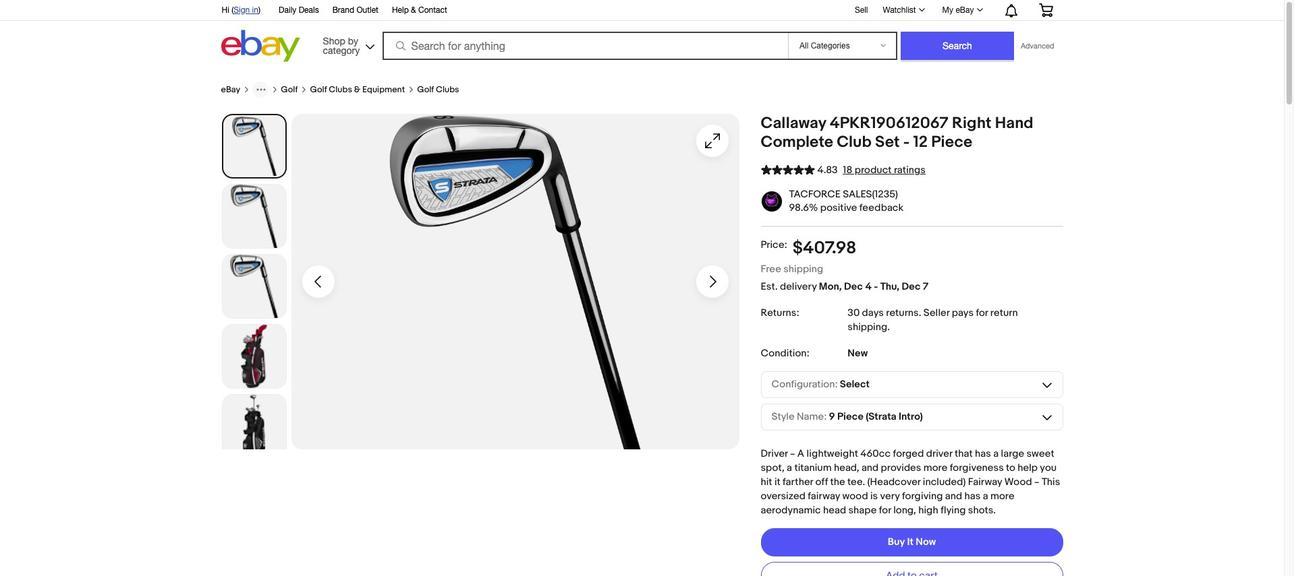 Task type: locate. For each thing, give the bounding box(es) containing it.
1 horizontal spatial &
[[411, 5, 416, 15]]

now
[[916, 537, 936, 549]]

– left a
[[790, 448, 795, 461]]

shop by category banner
[[214, 0, 1063, 65]]

and up flying
[[945, 490, 962, 503]]

0 horizontal spatial clubs
[[329, 84, 352, 95]]

buy
[[888, 537, 905, 549]]

1 horizontal spatial for
[[976, 307, 988, 320]]

configuration: select
[[771, 379, 870, 391]]

for right pays
[[976, 307, 988, 320]]

help & contact
[[392, 5, 447, 15]]

$407.98 main content
[[221, 65, 1063, 577]]

a down fairway in the right of the page
[[983, 490, 988, 503]]

pays
[[952, 307, 974, 320]]

– left this
[[1034, 476, 1039, 489]]

a
[[797, 448, 804, 461]]

2 vertical spatial a
[[983, 490, 988, 503]]

4
[[865, 280, 872, 293]]

. left seller
[[919, 307, 921, 320]]

1 vertical spatial .
[[887, 321, 890, 334]]

has up shots.
[[964, 490, 981, 503]]

sweet
[[1027, 448, 1054, 461]]

large
[[1001, 448, 1024, 461]]

0 vertical spatial has
[[975, 448, 991, 461]]

sign
[[234, 5, 250, 15]]

style name: 9 piece (strata intro)
[[771, 411, 923, 424]]

0 vertical spatial more
[[923, 462, 948, 475]]

dec left 7
[[902, 280, 921, 293]]

dec left the "4"
[[844, 280, 863, 293]]

clubs right the equipment
[[436, 84, 459, 95]]

piece right '9'
[[837, 411, 863, 424]]

- left 12
[[903, 133, 910, 152]]

0 horizontal spatial golf
[[281, 84, 298, 95]]

0 horizontal spatial &
[[354, 84, 360, 95]]

name:
[[797, 411, 827, 424]]

1 horizontal spatial dec
[[902, 280, 921, 293]]

golf for golf
[[281, 84, 298, 95]]

2 clubs from the left
[[436, 84, 459, 95]]

piece
[[931, 133, 972, 152], [837, 411, 863, 424]]

dec
[[844, 280, 863, 293], [902, 280, 921, 293]]

golf clubs
[[417, 84, 459, 95]]

0 horizontal spatial ebay
[[221, 84, 240, 95]]

2 golf from the left
[[310, 84, 327, 95]]

watchlist
[[883, 5, 916, 15]]

1 horizontal spatial clubs
[[436, 84, 459, 95]]

3 golf from the left
[[417, 84, 434, 95]]

1 vertical spatial more
[[990, 490, 1014, 503]]

0 horizontal spatial shipping
[[783, 263, 823, 276]]

mon,
[[819, 280, 842, 293]]

hi ( sign in )
[[222, 5, 260, 15]]

a up farther
[[787, 462, 792, 475]]

hit
[[761, 476, 772, 489]]

brand outlet link
[[332, 3, 378, 18]]

golf link
[[281, 84, 298, 95]]

0 horizontal spatial –
[[790, 448, 795, 461]]

4.83 out of 5 stars based on 18 product ratings image
[[761, 163, 815, 177]]

est.
[[761, 280, 778, 293]]

0 vertical spatial -
[[903, 133, 910, 152]]

0 vertical spatial piece
[[931, 133, 972, 152]]

you
[[1040, 462, 1057, 475]]

9
[[829, 411, 835, 424]]

account navigation
[[214, 0, 1063, 21]]

select
[[840, 379, 870, 391]]

& right help
[[411, 5, 416, 15]]

picture 14 of 14 image
[[222, 395, 286, 459]]

0 vertical spatial &
[[411, 5, 416, 15]]

1 horizontal spatial piece
[[931, 133, 972, 152]]

to
[[1006, 462, 1015, 475]]

1 horizontal spatial .
[[919, 307, 921, 320]]

1 dec from the left
[[844, 280, 863, 293]]

1 golf from the left
[[281, 84, 298, 95]]

- inside price: $407.98 free shipping est. delivery mon, dec 4 - thu, dec 7
[[874, 280, 878, 293]]

1 vertical spatial shipping
[[848, 321, 887, 334]]

golf right the equipment
[[417, 84, 434, 95]]

high
[[918, 504, 938, 517]]

sell
[[855, 5, 868, 15]]

lightweight
[[806, 448, 858, 461]]

picture 12 of 14 image
[[222, 255, 286, 318]]

return
[[990, 307, 1018, 320]]

None submit
[[901, 32, 1014, 60]]

1 horizontal spatial –
[[1034, 476, 1039, 489]]

driver – a lightweight 460cc forged driver that has a large sweet spot, a titanium head, and provides more forgiveness to help you hit it farther off the tee. (headcover included) fairway wood – this oversized fairway wood is very forgiving and has a more aerodynamic head shape for long, high flying shots.
[[761, 448, 1060, 517]]

new
[[848, 347, 868, 360]]

0 horizontal spatial -
[[874, 280, 878, 293]]

0 vertical spatial for
[[976, 307, 988, 320]]

1 horizontal spatial -
[[903, 133, 910, 152]]

1 vertical spatial for
[[879, 504, 891, 517]]

callaway
[[761, 114, 826, 133]]

golf right "golf" "link"
[[310, 84, 327, 95]]

delivery
[[780, 280, 817, 293]]

head,
[[834, 462, 859, 475]]

1 vertical spatial and
[[945, 490, 962, 503]]

0 vertical spatial ebay
[[956, 5, 974, 15]]

a left large
[[993, 448, 999, 461]]

shots.
[[968, 504, 996, 517]]

clubs down "category"
[[329, 84, 352, 95]]

titanium
[[794, 462, 832, 475]]

1 horizontal spatial and
[[945, 490, 962, 503]]

more
[[923, 462, 948, 475], [990, 490, 1014, 503]]

driver
[[926, 448, 952, 461]]

forgiving
[[902, 490, 943, 503]]

golf for golf clubs & equipment
[[310, 84, 327, 95]]

. down 30 days returns .
[[887, 321, 890, 334]]

(strata
[[866, 411, 896, 424]]

4.83
[[817, 164, 838, 177]]

buy it now
[[888, 537, 936, 549]]

ebay right my
[[956, 5, 974, 15]]

clubs for golf clubs
[[436, 84, 459, 95]]

0 horizontal spatial piece
[[837, 411, 863, 424]]

golf right ebay link
[[281, 84, 298, 95]]

1 vertical spatial has
[[964, 490, 981, 503]]

very
[[880, 490, 900, 503]]

1 vertical spatial piece
[[837, 411, 863, 424]]

advanced link
[[1014, 32, 1061, 59]]

for down very
[[879, 504, 891, 517]]

and
[[861, 462, 879, 475], [945, 490, 962, 503]]

shipping inside price: $407.98 free shipping est. delivery mon, dec 4 - thu, dec 7
[[783, 263, 823, 276]]

0 vertical spatial shipping
[[783, 263, 823, 276]]

- right the "4"
[[874, 280, 878, 293]]

& left the equipment
[[354, 84, 360, 95]]

this
[[1042, 476, 1060, 489]]

a
[[993, 448, 999, 461], [787, 462, 792, 475], [983, 490, 988, 503]]

- inside callaway 4pkr190612067 right hand complete club set - 12 piece
[[903, 133, 910, 152]]

-
[[903, 133, 910, 152], [874, 280, 878, 293]]

1 vertical spatial &
[[354, 84, 360, 95]]

7
[[923, 280, 929, 293]]

has up forgiveness
[[975, 448, 991, 461]]

1 clubs from the left
[[329, 84, 352, 95]]

advanced
[[1021, 42, 1054, 50]]

4pkr190612067
[[830, 114, 948, 133]]

head
[[823, 504, 846, 517]]

more down driver
[[923, 462, 948, 475]]

right
[[952, 114, 991, 133]]

ebay inside $407.98 "main content"
[[221, 84, 240, 95]]

clubs
[[329, 84, 352, 95], [436, 84, 459, 95]]

returns:
[[761, 307, 799, 320]]

0 horizontal spatial for
[[879, 504, 891, 517]]

seller pays for return shipping
[[848, 307, 1018, 334]]

0 horizontal spatial and
[[861, 462, 879, 475]]

more down wood
[[990, 490, 1014, 503]]

–
[[790, 448, 795, 461], [1034, 476, 1039, 489]]

2 horizontal spatial golf
[[417, 84, 434, 95]]

none submit inside shop by category banner
[[901, 32, 1014, 60]]

0 vertical spatial and
[[861, 462, 879, 475]]

piece right 12
[[931, 133, 972, 152]]

shipping down days
[[848, 321, 887, 334]]

wood
[[1004, 476, 1032, 489]]

for inside driver – a lightweight 460cc forged driver that has a large sweet spot, a titanium head, and provides more forgiveness to help you hit it farther off the tee. (headcover included) fairway wood – this oversized fairway wood is very forgiving and has a more aerodynamic head shape for long, high flying shots.
[[879, 504, 891, 517]]

shipping up delivery
[[783, 263, 823, 276]]

0 vertical spatial –
[[790, 448, 795, 461]]

2 horizontal spatial a
[[993, 448, 999, 461]]

clubs for golf clubs & equipment
[[329, 84, 352, 95]]

and down the 460cc on the right of the page
[[861, 462, 879, 475]]

ebay left "golf" "link"
[[221, 84, 240, 95]]

1 horizontal spatial more
[[990, 490, 1014, 503]]

4.83 18 product ratings
[[817, 164, 926, 177]]

1 horizontal spatial shipping
[[848, 321, 887, 334]]

picture 10 of 14 image
[[223, 115, 285, 177]]

1 vertical spatial -
[[874, 280, 878, 293]]

1 vertical spatial ebay
[[221, 84, 240, 95]]

configuration:
[[771, 379, 838, 391]]

1 horizontal spatial golf
[[310, 84, 327, 95]]

1 vertical spatial a
[[787, 462, 792, 475]]

your shopping cart image
[[1038, 3, 1053, 17]]

0 horizontal spatial dec
[[844, 280, 863, 293]]

for
[[976, 307, 988, 320], [879, 504, 891, 517]]

0 horizontal spatial more
[[923, 462, 948, 475]]

help & contact link
[[392, 3, 447, 18]]

1 horizontal spatial ebay
[[956, 5, 974, 15]]



Task type: vqa. For each thing, say whether or not it's contained in the screenshot.
Configuration: Select
yes



Task type: describe. For each thing, give the bounding box(es) containing it.
brand
[[332, 5, 354, 15]]

price:
[[761, 239, 787, 252]]

included)
[[923, 476, 966, 489]]

set
[[875, 133, 900, 152]]

golf for golf clubs
[[417, 84, 434, 95]]

fairway
[[808, 490, 840, 503]]

18
[[843, 164, 852, 177]]

& inside 'link'
[[411, 5, 416, 15]]

sign in link
[[234, 5, 258, 15]]

seller
[[923, 307, 950, 320]]

style
[[771, 411, 795, 424]]

ratings
[[894, 164, 926, 177]]

outlet
[[357, 5, 378, 15]]

feedback
[[859, 202, 904, 215]]

strata men's complete golf set - picture 10 of 14 image
[[291, 114, 739, 450]]

0 horizontal spatial .
[[887, 321, 890, 334]]

my
[[942, 5, 953, 15]]

long,
[[893, 504, 916, 517]]

category
[[323, 45, 360, 56]]

picture 13 of 14 image
[[222, 325, 286, 389]]

shop by category button
[[317, 30, 378, 59]]

daily deals
[[279, 5, 319, 15]]

tacforcesales 98.6% positive feedback image
[[761, 192, 782, 212]]

farther
[[783, 476, 813, 489]]

0 vertical spatial .
[[919, 307, 921, 320]]

daily deals link
[[279, 3, 319, 18]]

18 product ratings link
[[843, 164, 926, 177]]

complete
[[761, 133, 833, 152]]

1 vertical spatial –
[[1034, 476, 1039, 489]]

club
[[837, 133, 872, 152]]

piece inside callaway 4pkr190612067 right hand complete club set - 12 piece
[[931, 133, 972, 152]]

golf clubs & equipment
[[310, 84, 405, 95]]

picture 11 of 14 image
[[222, 185, 286, 248]]

contact
[[418, 5, 447, 15]]

the
[[830, 476, 845, 489]]

my ebay link
[[935, 2, 989, 18]]

Search for anything text field
[[384, 33, 785, 59]]

forged
[[893, 448, 924, 461]]

deals
[[299, 5, 319, 15]]

it
[[774, 476, 780, 489]]

watchlist link
[[875, 2, 931, 18]]

oversized
[[761, 490, 806, 503]]

days
[[862, 307, 884, 320]]

ebay link
[[221, 84, 240, 95]]

golf clubs & equipment link
[[310, 84, 405, 95]]

in
[[252, 5, 258, 15]]

free
[[761, 263, 781, 276]]

callaway 4pkr190612067 right hand complete club set - 12 piece
[[761, 114, 1033, 152]]

sales(1235)
[[843, 188, 898, 201]]

& inside $407.98 "main content"
[[354, 84, 360, 95]]

for inside seller pays for return shipping
[[976, 307, 988, 320]]

12
[[913, 133, 928, 152]]

ebay inside the my ebay 'link'
[[956, 5, 974, 15]]

1 horizontal spatial a
[[983, 490, 988, 503]]

wood
[[842, 490, 868, 503]]

driver
[[761, 448, 788, 461]]

buy it now link
[[761, 529, 1063, 557]]

hand
[[995, 114, 1033, 133]]

price: $407.98 free shipping est. delivery mon, dec 4 - thu, dec 7
[[761, 238, 929, 293]]

brand outlet
[[332, 5, 378, 15]]

(headcover
[[867, 476, 921, 489]]

daily
[[279, 5, 296, 15]]

help
[[1018, 462, 1038, 475]]

equipment
[[362, 84, 405, 95]]

tee.
[[847, 476, 865, 489]]

shipping inside seller pays for return shipping
[[848, 321, 887, 334]]

that
[[955, 448, 973, 461]]

golf clubs link
[[417, 84, 459, 95]]

it
[[907, 537, 913, 549]]

2 dec from the left
[[902, 280, 921, 293]]

460cc
[[860, 448, 891, 461]]

98.6%
[[789, 202, 818, 215]]

thu,
[[880, 280, 899, 293]]

0 horizontal spatial a
[[787, 462, 792, 475]]

tacforce
[[789, 188, 841, 201]]

)
[[258, 5, 260, 15]]

0 vertical spatial a
[[993, 448, 999, 461]]

hi
[[222, 5, 229, 15]]

provides
[[881, 462, 921, 475]]

flying
[[941, 504, 966, 517]]

positive
[[820, 202, 857, 215]]

shape
[[848, 504, 877, 517]]

fairway
[[968, 476, 1002, 489]]

shop by category
[[323, 35, 360, 56]]

spot,
[[761, 462, 784, 475]]

tacforce sales(1235) 98.6% positive feedback
[[789, 188, 904, 215]]

$407.98
[[793, 238, 856, 259]]



